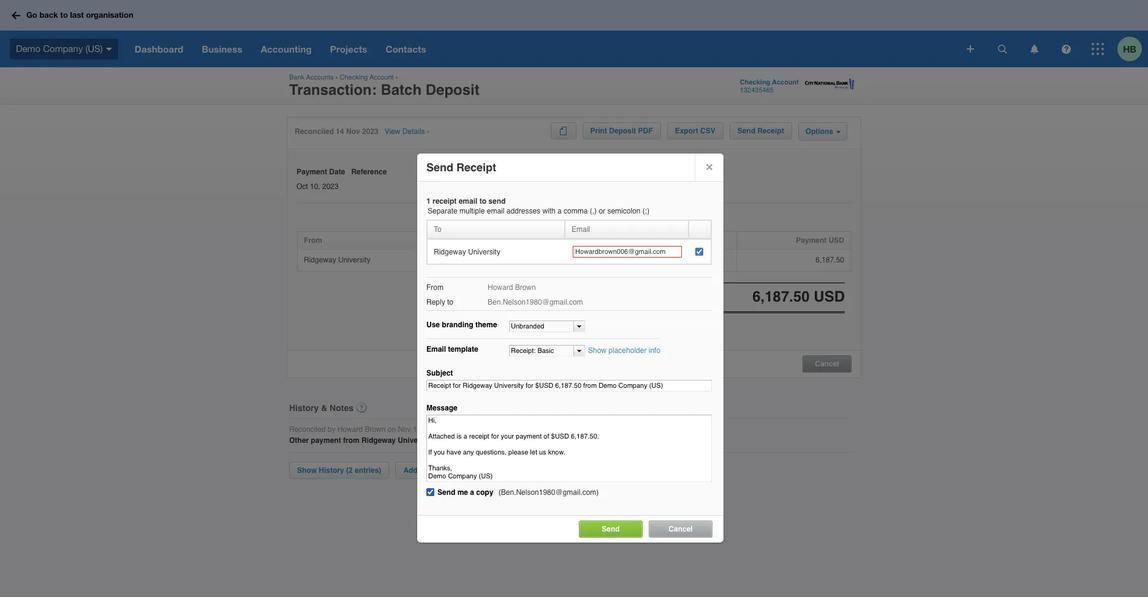 Task type: locate. For each thing, give the bounding box(es) containing it.
a inside '1 receipt email to send separate multiple email addresses with a comma (,) or semicolon (;)'
[[558, 207, 562, 216]]

2023 right 10,
[[322, 182, 339, 191]]

university inside the reconciled by howard brown on nov 14, 2023 at 17:43pm other payment from ridgeway university on 31 august 2011 for 6,187.50
[[398, 437, 433, 446]]

1 vertical spatial details
[[579, 236, 603, 245]]

for
[[502, 437, 512, 446]]

back
[[39, 10, 58, 20]]

0 vertical spatial from
[[304, 236, 322, 245]]

0 vertical spatial howard
[[488, 284, 513, 292]]

Message text field
[[426, 415, 712, 483]]

payment
[[311, 437, 341, 446]]

nov
[[346, 127, 360, 136], [398, 426, 411, 434]]

2023 left the view
[[362, 127, 378, 136]]

email down comma
[[572, 225, 590, 234]]

details
[[402, 127, 425, 136], [579, 236, 603, 245]]

deposit inside bank accounts › checking account › transaction:                batch deposit
[[426, 81, 480, 99]]

1 horizontal spatial nov
[[398, 426, 411, 434]]

show left placeholder
[[588, 347, 607, 355]]

receipt
[[433, 197, 457, 206]]

date
[[329, 168, 345, 176], [664, 236, 680, 245]]

1 horizontal spatial email
[[487, 207, 504, 216]]

a right with
[[558, 207, 562, 216]]

0 horizontal spatial checking
[[340, 74, 368, 81]]

6,187.50 usd
[[753, 289, 845, 306]]

1 horizontal spatial receipt
[[757, 127, 784, 135]]

oct left 10,
[[297, 182, 308, 191]]

0 horizontal spatial account
[[370, 74, 394, 81]]

payment date oct 10, 2023
[[297, 168, 345, 191]]

1 vertical spatial from
[[426, 284, 444, 292]]

placeholder
[[609, 347, 647, 355]]

1 horizontal spatial to
[[447, 298, 453, 307]]

2 vertical spatial to
[[447, 298, 453, 307]]

show down other
[[297, 467, 317, 475]]

history & notes
[[289, 403, 354, 413]]

show history (2 entries) link
[[289, 463, 389, 480]]

template
[[448, 346, 478, 354]]

1 vertical spatial deposit
[[609, 127, 636, 135]]

0 vertical spatial to
[[60, 10, 68, 20]]

2023
[[362, 127, 378, 136], [322, 182, 339, 191], [670, 256, 686, 265], [425, 426, 442, 434]]

1 vertical spatial show
[[297, 467, 317, 475]]

show placeholder info link
[[588, 347, 661, 355]]

0 horizontal spatial brown
[[365, 426, 386, 434]]

10,
[[310, 182, 320, 191]]

1 horizontal spatial checking
[[740, 78, 770, 86]]

date inside payment date oct 10, 2023
[[329, 168, 345, 176]]

email up "subject"
[[426, 346, 446, 354]]

0 horizontal spatial date
[[329, 168, 345, 176]]

0 horizontal spatial show
[[297, 467, 317, 475]]

0 vertical spatial date
[[329, 168, 345, 176]]

None text field
[[510, 346, 573, 357]]

pdf
[[638, 127, 653, 135]]

navigation
[[125, 31, 958, 67]]

receipt
[[757, 127, 784, 135], [456, 161, 496, 174]]

payment
[[297, 168, 327, 176], [796, 236, 827, 245]]

to
[[434, 225, 442, 234]]

0020
[[467, 256, 483, 265]]

0 horizontal spatial ridgeway university
[[304, 256, 370, 265]]

1 horizontal spatial account
[[772, 78, 799, 86]]

1 vertical spatial history
[[319, 467, 344, 475]]

0 horizontal spatial deposit
[[426, 81, 480, 99]]

due
[[648, 236, 662, 245]]

reconciled up other
[[289, 426, 326, 434]]

svg image inside go back to last organisation link
[[12, 11, 20, 19]]

hb banner
[[0, 0, 1148, 67]]

1 horizontal spatial 6,187.50
[[816, 256, 844, 265]]

0 vertical spatial cancel
[[815, 360, 839, 369]]

reconciled inside the reconciled by howard brown on nov 14, 2023 at 17:43pm other payment from ridgeway university on 31 august 2011 for 6,187.50
[[289, 426, 326, 434]]

receipt up send
[[456, 161, 496, 174]]

deposit
[[426, 81, 480, 99], [609, 127, 636, 135]]

email up the multiple at the top
[[459, 197, 478, 206]]

show inside "show history (2 entries)" link
[[297, 467, 317, 475]]

batch
[[381, 81, 422, 99]]

0 horizontal spatial howard
[[337, 426, 363, 434]]

1 vertical spatial howard
[[337, 426, 363, 434]]

demo company (us) button
[[0, 31, 125, 67]]

payment inside payment date oct 10, 2023
[[297, 168, 327, 176]]

deposit right the "batch"
[[426, 81, 480, 99]]

nov inside the reconciled by howard brown on nov 14, 2023 at 17:43pm other payment from ridgeway university on 31 august 2011 for 6,187.50
[[398, 426, 411, 434]]

1 vertical spatial brown
[[365, 426, 386, 434]]

0 vertical spatial send receipt
[[737, 127, 784, 135]]

howard up from
[[337, 426, 363, 434]]

6,187.50 down the usd
[[816, 256, 844, 265]]

1 horizontal spatial a
[[558, 207, 562, 216]]

brown up ben.nelson1980@gmail.com
[[515, 284, 536, 292]]

howard inside the reconciled by howard brown on nov 14, 2023 at 17:43pm other payment from ridgeway university on 31 august 2011 for 6,187.50
[[337, 426, 363, 434]]

checking up send receipt link
[[740, 78, 770, 86]]

history
[[289, 403, 319, 413], [319, 467, 344, 475]]

brown up entries)
[[365, 426, 386, 434]]

checking right accounts
[[340, 74, 368, 81]]

› right the view
[[427, 127, 429, 136]]

14
[[336, 127, 344, 136]]

0 vertical spatial show
[[588, 347, 607, 355]]

reconciled for reconciled 14 nov 2023 view details ›
[[295, 127, 334, 136]]

history left (2
[[319, 467, 344, 475]]

1 horizontal spatial email
[[572, 225, 590, 234]]

1 horizontal spatial deposit
[[609, 127, 636, 135]]

2023 right 9,
[[670, 256, 686, 265]]

a right me
[[470, 489, 474, 498]]

1 vertical spatial a
[[470, 489, 474, 498]]

1 horizontal spatial send receipt
[[737, 127, 784, 135]]

1 horizontal spatial details
[[579, 236, 603, 245]]

accounts
[[306, 74, 334, 81]]

›
[[336, 74, 338, 81], [396, 74, 398, 81], [427, 127, 429, 136]]

email for email
[[572, 225, 590, 234]]

oct left 9,
[[648, 256, 660, 265]]

1 horizontal spatial oct
[[648, 256, 660, 265]]

brown
[[515, 284, 536, 292], [365, 426, 386, 434]]

from up reply
[[426, 284, 444, 292]]

cancel
[[815, 360, 839, 369], [669, 526, 693, 534]]

None checkbox
[[695, 248, 703, 256]]

0 horizontal spatial on
[[388, 426, 396, 434]]

other
[[289, 437, 309, 446]]

6,187.50 inside the reconciled by howard brown on nov 14, 2023 at 17:43pm other payment from ridgeway university on 31 august 2011 for 6,187.50
[[514, 437, 542, 446]]

0 vertical spatial cancel link
[[803, 358, 851, 369]]

1 vertical spatial email
[[487, 207, 504, 216]]

checking account link
[[340, 74, 394, 81]]

on
[[388, 426, 396, 434], [435, 437, 444, 446]]

svg image
[[1092, 43, 1104, 55], [967, 45, 974, 53]]

0 vertical spatial deposit
[[426, 81, 480, 99]]

0 vertical spatial oct
[[297, 182, 308, 191]]

› right accounts
[[336, 74, 338, 81]]

0 horizontal spatial nov
[[346, 127, 360, 136]]

deposit left pdf
[[609, 127, 636, 135]]

1 horizontal spatial brown
[[515, 284, 536, 292]]

send receipt down 132435465
[[737, 127, 784, 135]]

1 horizontal spatial ridgeway university
[[434, 248, 500, 256]]

branding
[[442, 321, 473, 330]]

0 horizontal spatial payment
[[297, 168, 327, 176]]

account up the view
[[370, 74, 394, 81]]

payment up 10,
[[297, 168, 327, 176]]

date right due
[[664, 236, 680, 245]]

None checkbox
[[426, 489, 434, 497]]

to left last
[[60, 10, 68, 20]]

due date
[[648, 236, 680, 245]]

export csv
[[675, 127, 715, 135]]

add note
[[403, 467, 436, 475]]

2023 inside payment date oct 10, 2023
[[322, 182, 339, 191]]

reference
[[351, 168, 387, 176]]

howard up ben.nelson1980@gmail.com
[[488, 284, 513, 292]]

university
[[468, 248, 500, 256], [338, 256, 370, 265], [398, 437, 433, 446]]

0 horizontal spatial 6,187.50
[[514, 437, 542, 446]]

from down 10,
[[304, 236, 322, 245]]

to right reply
[[447, 298, 453, 307]]

go back to last organisation link
[[7, 4, 141, 26]]

(us)
[[85, 43, 103, 54]]

1 vertical spatial payment
[[796, 236, 827, 245]]

0 horizontal spatial university
[[338, 256, 370, 265]]

view details › link
[[385, 127, 429, 137]]

1 vertical spatial nov
[[398, 426, 411, 434]]

history left & at left
[[289, 403, 319, 413]]

oct 9, 2023
[[648, 256, 686, 265]]

oct
[[297, 182, 308, 191], [648, 256, 660, 265]]

6,187.50
[[816, 256, 844, 265], [514, 437, 542, 446]]

2 horizontal spatial to
[[480, 197, 487, 206]]

2023 left at
[[425, 426, 442, 434]]

print deposit pdf link
[[582, 123, 661, 140]]

export csv link
[[667, 123, 723, 140]]

send receipt up receipt
[[426, 161, 496, 174]]

1 horizontal spatial date
[[664, 236, 680, 245]]

2023 inside the reconciled by howard brown on nov 14, 2023 at 17:43pm other payment from ridgeway university on 31 august 2011 for 6,187.50
[[425, 426, 442, 434]]

0 vertical spatial nov
[[346, 127, 360, 136]]

add
[[403, 467, 418, 475]]

send receipt
[[737, 127, 784, 135], [426, 161, 496, 174]]

email
[[572, 225, 590, 234], [426, 346, 446, 354]]

payment left the usd
[[796, 236, 827, 245]]

0 horizontal spatial to
[[60, 10, 68, 20]]

account inside the checking account 132435465
[[772, 78, 799, 86]]

1 vertical spatial cancel
[[669, 526, 693, 534]]

1 vertical spatial email
[[426, 346, 446, 354]]

on left 31
[[435, 437, 444, 446]]

6,187.50 right for
[[514, 437, 542, 446]]

company
[[43, 43, 83, 54]]

0 horizontal spatial details
[[402, 127, 425, 136]]

0 horizontal spatial oct
[[297, 182, 308, 191]]

send me a copy (ben.nelson1980@gmail.com)
[[437, 489, 599, 498]]

nov right 14
[[346, 127, 360, 136]]

1 horizontal spatial on
[[435, 437, 444, 446]]

on left 14,
[[388, 426, 396, 434]]

1 horizontal spatial show
[[588, 347, 607, 355]]

0 horizontal spatial email
[[426, 346, 446, 354]]

ben.nelson1980@gmail.com
[[488, 298, 583, 307]]

email for email template
[[426, 346, 446, 354]]

inv-0020
[[452, 256, 483, 265]]

last
[[70, 10, 84, 20]]

1 vertical spatial 6,187.50
[[514, 437, 542, 446]]

svg image
[[12, 11, 20, 19], [998, 44, 1007, 54], [1030, 44, 1038, 54], [1061, 44, 1071, 54], [106, 48, 112, 51]]

1 vertical spatial to
[[480, 197, 487, 206]]

date left reference
[[329, 168, 345, 176]]

› right checking account "link"
[[396, 74, 398, 81]]

email down send
[[487, 207, 504, 216]]

0 vertical spatial email
[[572, 225, 590, 234]]

account up send receipt link
[[772, 78, 799, 86]]

reconciled left 14
[[295, 127, 334, 136]]

checking account 132435465
[[740, 78, 799, 94]]

email
[[459, 197, 478, 206], [487, 207, 504, 216]]

send
[[737, 127, 755, 135], [426, 161, 453, 174], [437, 489, 455, 498], [602, 526, 620, 534]]

1 vertical spatial receipt
[[456, 161, 496, 174]]

nov left 14,
[[398, 426, 411, 434]]

bank
[[289, 74, 305, 81]]

to left send
[[480, 197, 487, 206]]

0 vertical spatial a
[[558, 207, 562, 216]]

from
[[304, 236, 322, 245], [426, 284, 444, 292]]

receipt down 132435465
[[757, 127, 784, 135]]

invoice
[[452, 236, 478, 245]]

0 vertical spatial reconciled
[[295, 127, 334, 136]]

0 horizontal spatial cancel
[[669, 526, 693, 534]]

0 vertical spatial brown
[[515, 284, 536, 292]]

0 vertical spatial payment
[[297, 168, 327, 176]]

details down (,)
[[579, 236, 603, 245]]

None text field
[[573, 246, 682, 258], [510, 322, 573, 332], [573, 246, 682, 258], [510, 322, 573, 332]]

1 horizontal spatial university
[[398, 437, 433, 446]]

1 vertical spatial date
[[664, 236, 680, 245]]

0 horizontal spatial cancel link
[[649, 521, 713, 539]]

inv-0020 link
[[452, 256, 483, 265]]

note
[[420, 467, 436, 475]]

1 horizontal spatial ridgeway
[[361, 437, 396, 446]]

details right the view
[[402, 127, 425, 136]]

1 vertical spatial oct
[[648, 256, 660, 265]]

1 horizontal spatial howard
[[488, 284, 513, 292]]

1 vertical spatial reconciled
[[289, 426, 326, 434]]



Task type: describe. For each thing, give the bounding box(es) containing it.
0 horizontal spatial from
[[304, 236, 322, 245]]

0 vertical spatial details
[[402, 127, 425, 136]]

export
[[675, 127, 698, 135]]

csv
[[700, 127, 715, 135]]

transaction:
[[289, 81, 377, 99]]

number
[[480, 236, 507, 245]]

send
[[489, 197, 506, 206]]

reconciled 14 nov 2023 view details ›
[[295, 127, 429, 136]]

howard brown
[[488, 284, 536, 292]]

brown inside the reconciled by howard brown on nov 14, 2023 at 17:43pm other payment from ridgeway university on 31 august 2011 for 6,187.50
[[365, 426, 386, 434]]

send receipt link
[[729, 123, 792, 140]]

message
[[426, 404, 457, 413]]

options
[[805, 127, 833, 136]]

0 horizontal spatial svg image
[[967, 45, 974, 53]]

0 vertical spatial 6,187.50
[[816, 256, 844, 265]]

reconciled by howard brown on nov 14, 2023 at 17:43pm other payment from ridgeway university on 31 august 2011 for 6,187.50
[[289, 426, 542, 446]]

reconciled for reconciled by howard brown on nov 14, 2023 at 17:43pm other payment from ridgeway university on 31 august 2011 for 6,187.50
[[289, 426, 326, 434]]

(,)
[[590, 207, 597, 216]]

31
[[446, 437, 455, 446]]

or
[[599, 207, 605, 216]]

132435465
[[740, 86, 774, 94]]

multiple
[[460, 207, 485, 216]]

entries)
[[355, 467, 381, 475]]

date for payment date oct 10, 2023
[[329, 168, 345, 176]]

from
[[343, 437, 359, 446]]

usd
[[829, 236, 844, 245]]

go back to last organisation
[[26, 10, 133, 20]]

1 horizontal spatial svg image
[[1092, 43, 1104, 55]]

payment for payment date oct 10, 2023
[[297, 168, 327, 176]]

addresses
[[507, 207, 540, 216]]

notes
[[330, 403, 354, 413]]

demo company (us)
[[16, 43, 103, 54]]

go
[[26, 10, 37, 20]]

show for show history (2 entries)
[[297, 467, 317, 475]]

Subject text field
[[426, 380, 712, 392]]

1 horizontal spatial from
[[426, 284, 444, 292]]

bank accounts › checking account › transaction:                batch deposit
[[289, 74, 480, 99]]

(;)
[[643, 207, 650, 216]]

theme
[[475, 321, 497, 330]]

comma
[[564, 207, 588, 216]]

at
[[444, 426, 450, 434]]

separate
[[428, 207, 457, 216]]

payment for payment usd
[[796, 236, 827, 245]]

show history (2 entries)
[[297, 467, 381, 475]]

organisation
[[86, 10, 133, 20]]

17:43pm
[[452, 426, 481, 434]]

0 horizontal spatial ›
[[336, 74, 338, 81]]

info
[[649, 347, 661, 355]]

2011
[[484, 437, 500, 446]]

0 vertical spatial receipt
[[757, 127, 784, 135]]

payment usd
[[796, 236, 844, 245]]

checking inside bank accounts › checking account › transaction:                batch deposit
[[340, 74, 368, 81]]

view
[[385, 127, 400, 136]]

0 vertical spatial history
[[289, 403, 319, 413]]

reply
[[426, 298, 445, 307]]

add note link
[[395, 463, 444, 480]]

account inside bank accounts › checking account › transaction:                batch deposit
[[370, 74, 394, 81]]

1 vertical spatial cancel link
[[649, 521, 713, 539]]

14,
[[413, 426, 423, 434]]

show placeholder info
[[588, 347, 661, 355]]

email template
[[426, 346, 478, 354]]

2 horizontal spatial university
[[468, 248, 500, 256]]

bank accounts link
[[289, 74, 334, 81]]

0 horizontal spatial receipt
[[456, 161, 496, 174]]

use branding theme
[[426, 321, 497, 330]]

print
[[590, 127, 607, 135]]

me
[[457, 489, 468, 498]]

0 horizontal spatial ridgeway
[[304, 256, 336, 265]]

hb button
[[1118, 31, 1148, 67]]

send link
[[579, 521, 643, 539]]

show for show placeholder info
[[588, 347, 607, 355]]

by
[[328, 426, 335, 434]]

use
[[426, 321, 440, 330]]

0 horizontal spatial send receipt
[[426, 161, 496, 174]]

1
[[426, 197, 431, 206]]

1 horizontal spatial cancel link
[[803, 358, 851, 369]]

2 horizontal spatial ›
[[427, 127, 429, 136]]

0 horizontal spatial email
[[459, 197, 478, 206]]

demo
[[16, 43, 40, 54]]

to inside hb banner
[[60, 10, 68, 20]]

1 horizontal spatial ›
[[396, 74, 398, 81]]

print deposit pdf
[[590, 127, 653, 135]]

9,
[[662, 256, 668, 265]]

1 vertical spatial on
[[435, 437, 444, 446]]

0 vertical spatial on
[[388, 426, 396, 434]]

checking inside the checking account 132435465
[[740, 78, 770, 86]]

(2
[[346, 467, 353, 475]]

copy
[[476, 489, 493, 498]]

reply to
[[426, 298, 453, 307]]

august
[[457, 437, 482, 446]]

(ben.nelson1980@gmail.com)
[[499, 489, 599, 498]]

navigation inside hb banner
[[125, 31, 958, 67]]

to inside '1 receipt email to send separate multiple email addresses with a comma (,) or semicolon (;)'
[[480, 197, 487, 206]]

subject
[[426, 369, 453, 378]]

date for due date
[[664, 236, 680, 245]]

1 horizontal spatial cancel
[[815, 360, 839, 369]]

0 horizontal spatial a
[[470, 489, 474, 498]]

semicolon
[[607, 207, 641, 216]]

2 horizontal spatial ridgeway
[[434, 248, 466, 256]]

invoice number
[[452, 236, 507, 245]]

svg image inside demo company (us) "popup button"
[[106, 48, 112, 51]]

ridgeway inside the reconciled by howard brown on nov 14, 2023 at 17:43pm other payment from ridgeway university on 31 august 2011 for 6,187.50
[[361, 437, 396, 446]]

&
[[321, 403, 327, 413]]

with
[[542, 207, 556, 216]]

oct inside payment date oct 10, 2023
[[297, 182, 308, 191]]

inv-
[[452, 256, 467, 265]]

hb
[[1123, 43, 1136, 54]]



Task type: vqa. For each thing, say whether or not it's contained in the screenshot.
Merge Duplicate Contacts With Each Other
no



